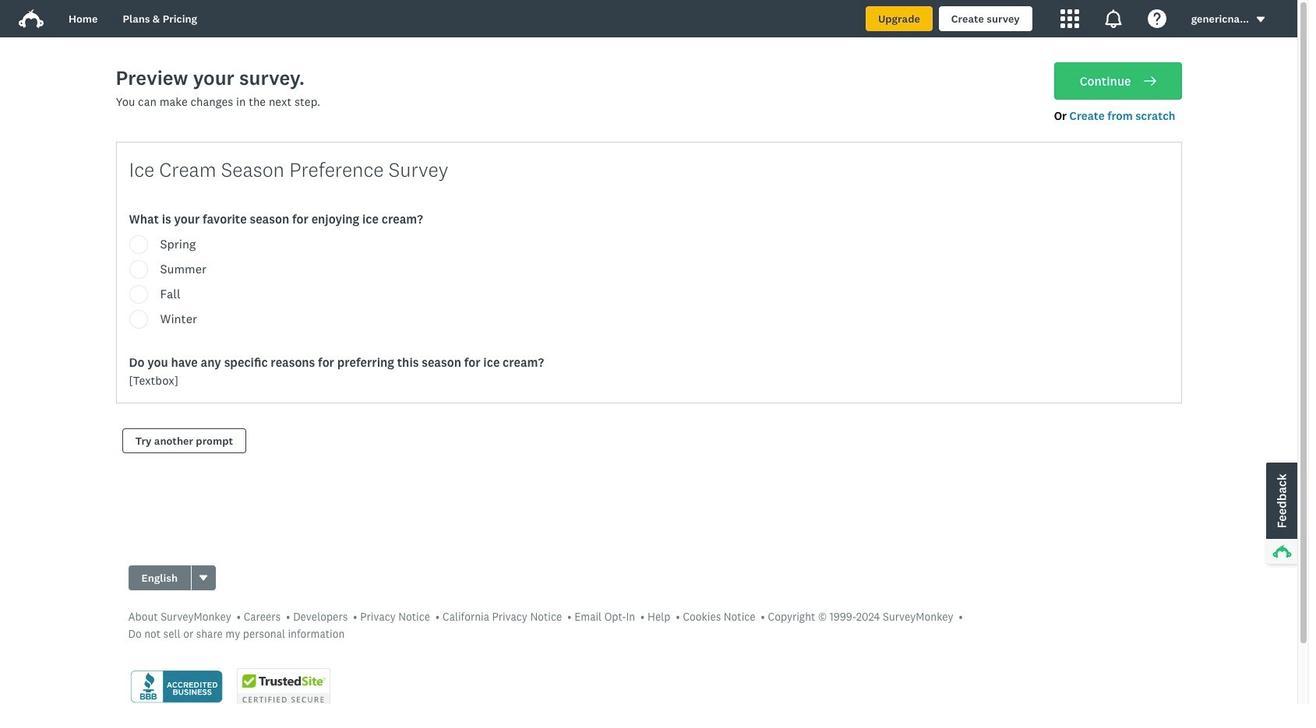 Task type: vqa. For each thing, say whether or not it's contained in the screenshot.
Warning image
no



Task type: describe. For each thing, give the bounding box(es) containing it.
click to verify bbb accreditation and to see a bbb report. image
[[128, 670, 224, 705]]

language dropdown image
[[200, 575, 208, 581]]

2 brand logo image from the top
[[19, 9, 44, 28]]

trustedsite helps keep you safe from identity theft, credit card fraud, spyware, spam, viruses and online scams image
[[237, 668, 330, 705]]

help icon image
[[1148, 9, 1167, 28]]



Task type: locate. For each thing, give the bounding box(es) containing it.
brand logo image
[[19, 6, 44, 31], [19, 9, 44, 28]]

dropdown arrow icon image
[[1256, 14, 1267, 25], [1257, 17, 1265, 22]]

group
[[128, 566, 216, 590]]

notification center icon image
[[1104, 9, 1123, 28]]

1 brand logo image from the top
[[19, 6, 44, 31]]

products icon image
[[1061, 9, 1079, 28], [1061, 9, 1079, 28]]

language dropdown image
[[198, 573, 209, 583]]



